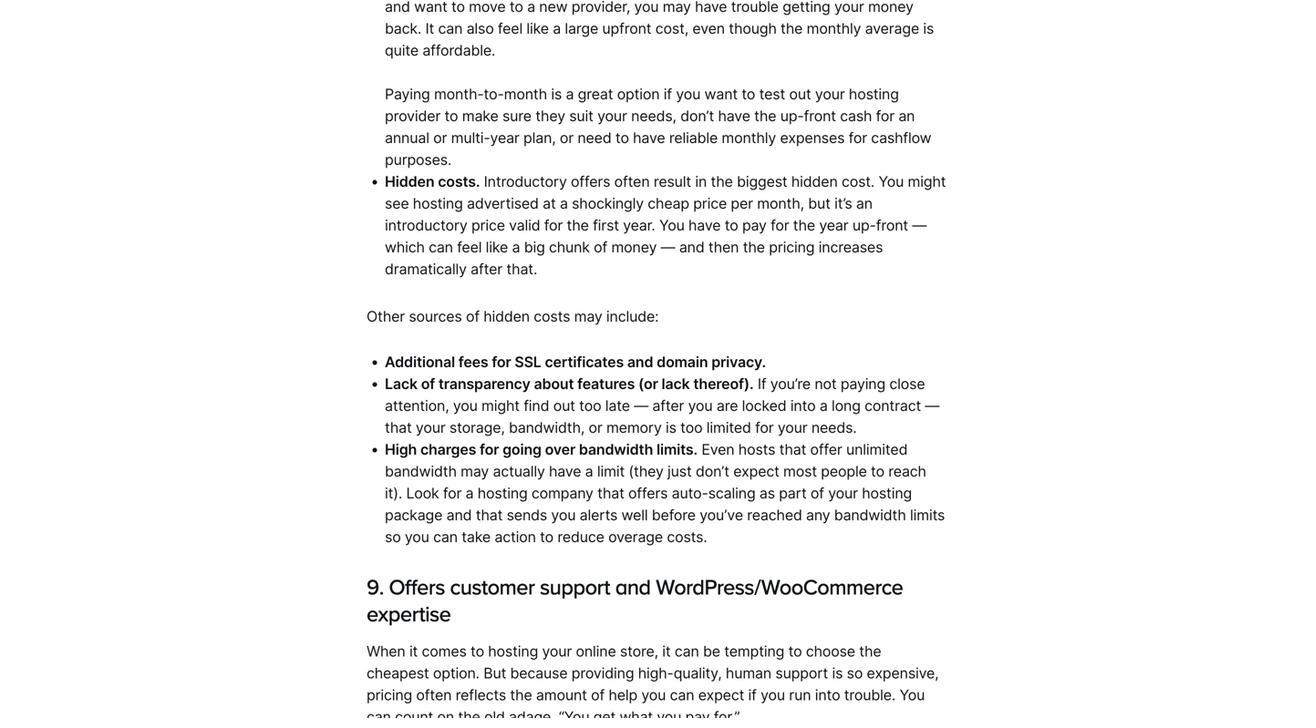 Task type: vqa. For each thing, say whether or not it's contained in the screenshot.
like
yes



Task type: locate. For each thing, give the bounding box(es) containing it.
to down month-
[[445, 107, 458, 125]]

0 vertical spatial you
[[879, 173, 904, 190]]

or left memory at bottom
[[589, 419, 602, 437]]

into inside when it comes to hosting your online store, it can be tempting to choose the cheapest option. but because providing high-quality, human support is so expensive, pricing often reflects the amount of help you can expect if you run into trouble. you can count on the old adage, "you get what you pay for."
[[815, 687, 840, 704]]

expect up for."
[[698, 687, 744, 704]]

0 horizontal spatial is
[[551, 85, 562, 103]]

hidden
[[791, 173, 838, 190], [483, 308, 530, 325]]

have down the want
[[718, 107, 750, 125]]

any
[[806, 506, 830, 524]]

0 vertical spatial offers
[[571, 173, 610, 190]]

reached
[[747, 506, 802, 524]]

0 vertical spatial may
[[574, 308, 602, 325]]

your inside when it comes to hosting your online store, it can be tempting to choose the cheapest option. but because providing high-quality, human support is so expensive, pricing often reflects the amount of help you can expect if you run into trouble. you can count on the old adage, "you get what you pay for."
[[542, 643, 572, 661]]

too down features
[[579, 397, 601, 415]]

year
[[490, 129, 519, 147], [819, 216, 849, 234]]

have
[[718, 107, 750, 125], [633, 129, 665, 147], [688, 216, 721, 234], [549, 463, 581, 480]]

the
[[754, 107, 776, 125], [711, 173, 733, 190], [567, 216, 589, 234], [793, 216, 815, 234], [743, 238, 765, 256], [859, 643, 881, 661], [510, 687, 532, 704], [458, 709, 480, 719]]

may inside even hosts that offer unlimited bandwidth may actually have a limit (they just don't expect most people to reach it). look for a hosting company that offers auto-scaling as part of your hosting package and that sends you alerts well before you've reached any bandwidth limits so you can take action to reduce overage costs.
[[461, 463, 489, 480]]

0 vertical spatial an
[[898, 107, 915, 125]]

0 horizontal spatial pricing
[[367, 687, 412, 704]]

be
[[703, 643, 720, 661]]

bandwidth for may
[[385, 463, 457, 480]]

0 vertical spatial pricing
[[769, 238, 815, 256]]

0 horizontal spatial if
[[664, 85, 672, 103]]

hosting up 'but'
[[488, 643, 538, 661]]

if
[[758, 375, 766, 393]]

1 vertical spatial too
[[680, 419, 703, 437]]

1 vertical spatial out
[[553, 397, 575, 415]]

into down you're
[[790, 397, 816, 415]]

for inside if you're not paying close attention, you might find out too late — after you are locked into a long contract — that your storage, bandwidth, or memory is too limited for your needs.
[[755, 419, 774, 437]]

want
[[704, 85, 738, 103]]

0 vertical spatial is
[[551, 85, 562, 103]]

your down great
[[597, 107, 627, 125]]

0 vertical spatial support
[[540, 575, 610, 599]]

a inside paying month-to-month is a great option if you want to test out your hosting provider to make sure they suit your needs, don't have the up-front cash for an annual or multi-year plan, or need to have reliable monthly expenses for cashflow purposes.
[[566, 85, 574, 103]]

1 vertical spatial might
[[481, 397, 520, 415]]

an right it's
[[856, 194, 873, 212]]

front up increases
[[876, 216, 908, 234]]

year inside introductory offers often result in the biggest hidden cost. you might see hosting advertised at a shockingly cheap price per month, but it's an introductory price valid for the first year. you have to pay for the year up-front — which can feel like a big chunk of money — and then the pricing increases dramatically after that.
[[819, 216, 849, 234]]

front up expenses
[[804, 107, 836, 125]]

1 horizontal spatial is
[[666, 419, 676, 437]]

you
[[676, 85, 701, 103], [453, 397, 478, 415], [688, 397, 713, 415], [551, 506, 576, 524], [405, 528, 429, 546], [641, 687, 666, 704], [761, 687, 785, 704], [657, 709, 681, 719]]

comes
[[422, 643, 467, 661]]

2 horizontal spatial or
[[589, 419, 602, 437]]

0 vertical spatial often
[[614, 173, 650, 190]]

certificates
[[545, 353, 624, 371]]

after inside introductory offers often result in the biggest hidden cost. you might see hosting advertised at a shockingly cheap price per month, but it's an introductory price valid for the first year. you have to pay for the year up-front — which can feel like a big chunk of money — and then the pricing increases dramatically after that.
[[471, 260, 502, 278]]

bandwidth up look
[[385, 463, 457, 480]]

1 horizontal spatial support
[[775, 665, 828, 683]]

offers up the shockingly
[[571, 173, 610, 190]]

can inside introductory offers often result in the biggest hidden cost. you might see hosting advertised at a shockingly cheap price per month, but it's an introductory price valid for the first year. you have to pay for the year up-front — which can feel like a big chunk of money — and then the pricing increases dramatically after that.
[[429, 238, 453, 256]]

0 vertical spatial bandwidth
[[579, 441, 653, 458]]

the inside paying month-to-month is a great option if you want to test out your hosting provider to make sure they suit your needs, don't have the up-front cash for an annual or multi-year plan, or need to have reliable monthly expenses for cashflow purposes.
[[754, 107, 776, 125]]

0 horizontal spatial year
[[490, 129, 519, 147]]

year down sure
[[490, 129, 519, 147]]

hidden left costs at the top
[[483, 308, 530, 325]]

1 horizontal spatial an
[[898, 107, 915, 125]]

the right in
[[711, 173, 733, 190]]

support up run
[[775, 665, 828, 683]]

auto-
[[672, 484, 708, 502]]

1 horizontal spatial bandwidth
[[579, 441, 653, 458]]

other
[[367, 308, 405, 325]]

offers down (they
[[628, 484, 668, 502]]

if
[[664, 85, 672, 103], [748, 687, 757, 704]]

price
[[693, 194, 727, 212], [471, 216, 505, 234]]

1 horizontal spatial too
[[680, 419, 703, 437]]

pricing
[[769, 238, 815, 256], [367, 687, 412, 704]]

hosting down the hidden costs.
[[413, 194, 463, 212]]

0 horizontal spatial pay
[[685, 709, 710, 719]]

0 horizontal spatial an
[[856, 194, 873, 212]]

1 vertical spatial support
[[775, 665, 828, 683]]

expenses
[[780, 129, 845, 147]]

0 horizontal spatial often
[[416, 687, 452, 704]]

0 vertical spatial might
[[908, 173, 946, 190]]

expect inside even hosts that offer unlimited bandwidth may actually have a limit (they just don't expect most people to reach it). look for a hosting company that offers auto-scaling as part of your hosting package and that sends you alerts well before you've reached any bandwidth limits so you can take action to reduce overage costs.
[[733, 463, 779, 480]]

have up then
[[688, 216, 721, 234]]

— down (or
[[634, 397, 648, 415]]

lack
[[385, 375, 418, 393]]

lack of transparency about features (or lack thereof).
[[385, 375, 754, 393]]

when it comes to hosting your online store, it can be tempting to choose the cheapest option. but because providing high-quality, human support is so expensive, pricing often reflects the amount of help you can expect if you run into trouble. you can count on the old adage, "you get what you pay for."
[[367, 643, 939, 719]]

and inside even hosts that offer unlimited bandwidth may actually have a limit (they just don't expect most people to reach it). look for a hosting company that offers auto-scaling as part of your hosting package and that sends you alerts well before you've reached any bandwidth limits so you can take action to reduce overage costs.
[[446, 506, 472, 524]]

0 vertical spatial front
[[804, 107, 836, 125]]

hosting inside paying month-to-month is a great option if you want to test out your hosting provider to make sure they suit your needs, don't have the up-front cash for an annual or multi-year plan, or need to have reliable monthly expenses for cashflow purposes.
[[849, 85, 899, 103]]

1 horizontal spatial up-
[[852, 216, 876, 234]]

1 horizontal spatial or
[[560, 129, 574, 147]]

to up 'but'
[[471, 643, 484, 661]]

1 vertical spatial so
[[847, 665, 863, 683]]

the right then
[[743, 238, 765, 256]]

hidden inside introductory offers often result in the biggest hidden cost. you might see hosting advertised at a shockingly cheap price per month, but it's an introductory price valid for the first year. you have to pay for the year up-front — which can feel like a big chunk of money — and then the pricing increases dramatically after that.
[[791, 173, 838, 190]]

so down package
[[385, 528, 401, 546]]

0 vertical spatial price
[[693, 194, 727, 212]]

0 vertical spatial expect
[[733, 463, 779, 480]]

an up cashflow
[[898, 107, 915, 125]]

for left ssl at the left
[[492, 353, 511, 371]]

your down locked
[[778, 419, 807, 437]]

after down 'like'
[[471, 260, 502, 278]]

0 vertical spatial year
[[490, 129, 519, 147]]

up- inside introductory offers often result in the biggest hidden cost. you might see hosting advertised at a shockingly cheap price per month, but it's an introductory price valid for the first year. you have to pay for the year up-front — which can feel like a big chunk of money — and then the pricing increases dramatically after that.
[[852, 216, 876, 234]]

up-
[[780, 107, 804, 125], [852, 216, 876, 234]]

before
[[652, 506, 696, 524]]

adage,
[[509, 709, 555, 719]]

expect
[[733, 463, 779, 480], [698, 687, 744, 704]]

1 vertical spatial don't
[[696, 463, 729, 480]]

0 horizontal spatial up-
[[780, 107, 804, 125]]

1 horizontal spatial pay
[[742, 216, 767, 234]]

you up storage,
[[453, 397, 478, 415]]

you down cheap
[[659, 216, 685, 234]]

sure
[[502, 107, 532, 125]]

front
[[804, 107, 836, 125], [876, 216, 908, 234]]

0 horizontal spatial so
[[385, 528, 401, 546]]

(or
[[638, 375, 658, 393]]

into inside if you're not paying close attention, you might find out too late — after you are locked into a long contract — that your storage, bandwidth, or memory is too limited for your needs.
[[790, 397, 816, 415]]

pay
[[742, 216, 767, 234], [685, 709, 710, 719]]

to
[[742, 85, 755, 103], [445, 107, 458, 125], [615, 129, 629, 147], [725, 216, 738, 234], [871, 463, 884, 480], [540, 528, 554, 546], [471, 643, 484, 661], [788, 643, 802, 661]]

package
[[385, 506, 442, 524]]

0 horizontal spatial offers
[[571, 173, 610, 190]]

1 vertical spatial hidden
[[483, 308, 530, 325]]

and left then
[[679, 238, 704, 256]]

1 horizontal spatial hidden
[[791, 173, 838, 190]]

1 vertical spatial up-
[[852, 216, 876, 234]]

for down storage,
[[480, 441, 499, 458]]

to left choose
[[788, 643, 802, 661]]

or left multi-
[[433, 129, 447, 147]]

of up get
[[591, 687, 605, 704]]

1 vertical spatial often
[[416, 687, 452, 704]]

after down lack
[[652, 397, 684, 415]]

thereof).
[[693, 375, 754, 393]]

1 vertical spatial an
[[856, 194, 873, 212]]

wordpress/woocommerce
[[656, 575, 903, 599]]

may right costs at the top
[[574, 308, 602, 325]]

is inside paying month-to-month is a great option if you want to test out your hosting provider to make sure they suit your needs, don't have the up-front cash for an annual or multi-year plan, or need to have reliable monthly expenses for cashflow purposes.
[[551, 85, 562, 103]]

1 vertical spatial year
[[819, 216, 849, 234]]

you inside when it comes to hosting your online store, it can be tempting to choose the cheapest option. but because providing high-quality, human support is so expensive, pricing often reflects the amount of help you can expect if you run into trouble. you can count on the old adage, "you get what you pay for."
[[900, 687, 925, 704]]

it
[[409, 643, 418, 661], [662, 643, 671, 661]]

0 horizontal spatial bandwidth
[[385, 463, 457, 480]]

that inside if you're not paying close attention, you might find out too late — after you are locked into a long contract — that your storage, bandwidth, or memory is too limited for your needs.
[[385, 419, 412, 437]]

at
[[543, 194, 556, 212]]

result
[[654, 173, 691, 190]]

of right the sources
[[466, 308, 480, 325]]

0 horizontal spatial might
[[481, 397, 520, 415]]

1 horizontal spatial so
[[847, 665, 863, 683]]

0 horizontal spatial out
[[553, 397, 575, 415]]

1 vertical spatial pay
[[685, 709, 710, 719]]

0 vertical spatial pay
[[742, 216, 767, 234]]

out inside if you're not paying close attention, you might find out too late — after you are locked into a long contract — that your storage, bandwidth, or memory is too limited for your needs.
[[553, 397, 575, 415]]

cost.
[[842, 173, 875, 190]]

is inside if you're not paying close attention, you might find out too late — after you are locked into a long contract — that your storage, bandwidth, or memory is too limited for your needs.
[[666, 419, 676, 437]]

expensive,
[[867, 665, 939, 683]]

1 horizontal spatial front
[[876, 216, 908, 234]]

may
[[574, 308, 602, 325], [461, 463, 489, 480]]

1 vertical spatial price
[[471, 216, 505, 234]]

it up cheapest
[[409, 643, 418, 661]]

1 horizontal spatial year
[[819, 216, 849, 234]]

0 horizontal spatial too
[[579, 397, 601, 415]]

high
[[385, 441, 417, 458]]

often
[[614, 173, 650, 190], [416, 687, 452, 704]]

up- down test
[[780, 107, 804, 125]]

offers inside introductory offers often result in the biggest hidden cost. you might see hosting advertised at a shockingly cheap price per month, but it's an introductory price valid for the first year. you have to pay for the year up-front — which can feel like a big chunk of money — and then the pricing increases dramatically after that.
[[571, 173, 610, 190]]

and inside 9. offers customer support and wordpress/woocommerce expertise
[[615, 575, 651, 599]]

up- up increases
[[852, 216, 876, 234]]

0 vertical spatial so
[[385, 528, 401, 546]]

scaling
[[708, 484, 755, 502]]

if inside paying month-to-month is a great option if you want to test out your hosting provider to make sure they suit your needs, don't have the up-front cash for an annual or multi-year plan, or need to have reliable monthly expenses for cashflow purposes.
[[664, 85, 672, 103]]

don't inside even hosts that offer unlimited bandwidth may actually have a limit (they just don't expect most people to reach it). look for a hosting company that offers auto-scaling as part of your hosting package and that sends you alerts well before you've reached any bandwidth limits so you can take action to reduce overage costs.
[[696, 463, 729, 480]]

2 horizontal spatial bandwidth
[[834, 506, 906, 524]]

1 vertical spatial bandwidth
[[385, 463, 457, 480]]

hosting inside introductory offers often result in the biggest hidden cost. you might see hosting advertised at a shockingly cheap price per month, but it's an introductory price valid for the first year. you have to pay for the year up-front — which can feel like a big chunk of money — and then the pricing increases dramatically after that.
[[413, 194, 463, 212]]

1 vertical spatial if
[[748, 687, 757, 704]]

offers
[[571, 173, 610, 190], [628, 484, 668, 502]]

after
[[471, 260, 502, 278], [652, 397, 684, 415]]

your down people
[[828, 484, 858, 502]]

of inside even hosts that offer unlimited bandwidth may actually have a limit (they just don't expect most people to reach it). look for a hosting company that offers auto-scaling as part of your hosting package and that sends you alerts well before you've reached any bandwidth limits so you can take action to reduce overage costs.
[[811, 484, 824, 502]]

1 horizontal spatial after
[[652, 397, 684, 415]]

or
[[433, 129, 447, 147], [560, 129, 574, 147], [589, 419, 602, 437]]

expect down hosts
[[733, 463, 779, 480]]

don't up reliable on the right top of page
[[680, 107, 714, 125]]

customer
[[450, 575, 535, 599]]

might
[[908, 173, 946, 190], [481, 397, 520, 415]]

for down month,
[[771, 216, 789, 234]]

0 vertical spatial into
[[790, 397, 816, 415]]

hidden up but
[[791, 173, 838, 190]]

you
[[879, 173, 904, 190], [659, 216, 685, 234], [900, 687, 925, 704]]

a up suit
[[566, 85, 574, 103]]

annual
[[385, 129, 429, 147]]

transparency
[[438, 375, 530, 393]]

pay down per
[[742, 216, 767, 234]]

1 vertical spatial you
[[659, 216, 685, 234]]

going
[[503, 441, 542, 458]]

hosts
[[738, 441, 775, 458]]

pricing down month,
[[769, 238, 815, 256]]

of inside when it comes to hosting your online store, it can be tempting to choose the cheapest option. but because providing high-quality, human support is so expensive, pricing often reflects the amount of help you can expect if you run into trouble. you can count on the old adage, "you get what you pay for."
[[591, 687, 605, 704]]

advertised
[[467, 194, 539, 212]]

0 vertical spatial hidden
[[791, 173, 838, 190]]

1 horizontal spatial might
[[908, 173, 946, 190]]

reach
[[888, 463, 926, 480]]

plan,
[[523, 129, 556, 147]]

to down unlimited
[[871, 463, 884, 480]]

is up limits.
[[666, 419, 676, 437]]

for down locked
[[755, 419, 774, 437]]

1 vertical spatial costs.
[[667, 528, 707, 546]]

too
[[579, 397, 601, 415], [680, 419, 703, 437]]

the up adage,
[[510, 687, 532, 704]]

0 vertical spatial if
[[664, 85, 672, 103]]

0 vertical spatial out
[[789, 85, 811, 103]]

chunk
[[549, 238, 590, 256]]

the up chunk
[[567, 216, 589, 234]]

costs. inside even hosts that offer unlimited bandwidth may actually have a limit (they just don't expect most people to reach it). look for a hosting company that offers auto-scaling as part of your hosting package and that sends you alerts well before you've reached any bandwidth limits so you can take action to reduce overage costs.
[[667, 528, 707, 546]]

can inside even hosts that offer unlimited bandwidth may actually have a limit (they just don't expect most people to reach it). look for a hosting company that offers auto-scaling as part of your hosting package and that sends you alerts well before you've reached any bandwidth limits so you can take action to reduce overage costs.
[[433, 528, 458, 546]]

pricing down cheapest
[[367, 687, 412, 704]]

1 vertical spatial expect
[[698, 687, 744, 704]]

look
[[406, 484, 439, 502]]

2 it from the left
[[662, 643, 671, 661]]

pay left for."
[[685, 709, 710, 719]]

1 it from the left
[[409, 643, 418, 661]]

option.
[[433, 665, 480, 683]]

0 vertical spatial don't
[[680, 107, 714, 125]]

might inside if you're not paying close attention, you might find out too late — after you are locked into a long contract — that your storage, bandwidth, or memory is too limited for your needs.
[[481, 397, 520, 415]]

shockingly
[[572, 194, 644, 212]]

0 horizontal spatial it
[[409, 643, 418, 661]]

often up on
[[416, 687, 452, 704]]

cash
[[840, 107, 872, 125]]

1 vertical spatial after
[[652, 397, 684, 415]]

lack
[[662, 375, 690, 393]]

your
[[815, 85, 845, 103], [597, 107, 627, 125], [416, 419, 446, 437], [778, 419, 807, 437], [828, 484, 858, 502], [542, 643, 572, 661]]

out down lack of transparency about features (or lack thereof).
[[553, 397, 575, 415]]

0 horizontal spatial may
[[461, 463, 489, 480]]

into
[[790, 397, 816, 415], [815, 687, 840, 704]]

1 vertical spatial offers
[[628, 484, 668, 502]]

into right run
[[815, 687, 840, 704]]

0 vertical spatial up-
[[780, 107, 804, 125]]

paying month-to-month is a great option if you want to test out your hosting provider to make sure they suit your needs, don't have the up-front cash for an annual or multi-year plan, or need to have reliable monthly expenses for cashflow purposes.
[[385, 85, 931, 168]]

your inside even hosts that offer unlimited bandwidth may actually have a limit (they just don't expect most people to reach it). look for a hosting company that offers auto-scaling as part of your hosting package and that sends you alerts well before you've reached any bandwidth limits so you can take action to reduce overage costs.
[[828, 484, 858, 502]]

of
[[594, 238, 607, 256], [466, 308, 480, 325], [421, 375, 435, 393], [811, 484, 824, 502], [591, 687, 605, 704]]

0 horizontal spatial front
[[804, 107, 836, 125]]

for
[[876, 107, 895, 125], [849, 129, 867, 147], [544, 216, 563, 234], [771, 216, 789, 234], [492, 353, 511, 371], [755, 419, 774, 437], [480, 441, 499, 458], [443, 484, 462, 502]]

year down it's
[[819, 216, 849, 234]]

0 vertical spatial after
[[471, 260, 502, 278]]

suit
[[569, 107, 593, 125]]

out
[[789, 85, 811, 103], [553, 397, 575, 415]]

1 vertical spatial is
[[666, 419, 676, 437]]

support down reduce
[[540, 575, 610, 599]]

often up the shockingly
[[614, 173, 650, 190]]

1 horizontal spatial often
[[614, 173, 650, 190]]

2 horizontal spatial is
[[832, 665, 843, 683]]

0 vertical spatial too
[[579, 397, 601, 415]]

the down test
[[754, 107, 776, 125]]

don't down even
[[696, 463, 729, 480]]

privacy.
[[711, 353, 766, 371]]

pay inside introductory offers often result in the biggest hidden cost. you might see hosting advertised at a shockingly cheap price per month, but it's an introductory price valid for the first year. you have to pay for the year up-front — which can feel like a big chunk of money — and then the pricing increases dramatically after that.
[[742, 216, 767, 234]]

purposes.
[[385, 151, 452, 168]]

can down 'introductory'
[[429, 238, 453, 256]]

1 horizontal spatial out
[[789, 85, 811, 103]]

and up take
[[446, 506, 472, 524]]

support inside when it comes to hosting your online store, it can be tempting to choose the cheapest option. but because providing high-quality, human support is so expensive, pricing often reflects the amount of help you can expect if you run into trouble. you can count on the old adage, "you get what you pay for."
[[775, 665, 828, 683]]

it's
[[834, 194, 852, 212]]

0 horizontal spatial costs.
[[438, 173, 480, 190]]

1 horizontal spatial costs.
[[667, 528, 707, 546]]

about
[[534, 375, 574, 393]]

for right look
[[443, 484, 462, 502]]

and up (or
[[627, 353, 653, 371]]

2 vertical spatial is
[[832, 665, 843, 683]]

a
[[566, 85, 574, 103], [560, 194, 568, 212], [512, 238, 520, 256], [820, 397, 828, 415], [585, 463, 593, 480], [466, 484, 474, 502]]

1 vertical spatial pricing
[[367, 687, 412, 704]]

1 horizontal spatial offers
[[628, 484, 668, 502]]

can left take
[[433, 528, 458, 546]]

1 vertical spatial may
[[461, 463, 489, 480]]

bandwidth up the limit
[[579, 441, 653, 458]]

1 vertical spatial front
[[876, 216, 908, 234]]

of down additional at the left of the page
[[421, 375, 435, 393]]

if up the needs,
[[664, 85, 672, 103]]

and inside introductory offers often result in the biggest hidden cost. you might see hosting advertised at a shockingly cheap price per month, but it's an introductory price valid for the first year. you have to pay for the year up-front — which can feel like a big chunk of money — and then the pricing increases dramatically after that.
[[679, 238, 704, 256]]

1 horizontal spatial may
[[574, 308, 602, 325]]

that up high
[[385, 419, 412, 437]]

too up limits.
[[680, 419, 703, 437]]

costs. down multi-
[[438, 173, 480, 190]]

—
[[912, 216, 927, 234], [661, 238, 675, 256], [634, 397, 648, 415], [925, 397, 939, 415]]

2 vertical spatial you
[[900, 687, 925, 704]]

providing
[[572, 665, 634, 683]]

great
[[578, 85, 613, 103]]

attention,
[[385, 397, 449, 415]]

hosting down the actually
[[478, 484, 528, 502]]

you inside paying month-to-month is a great option if you want to test out your hosting provider to make sure they suit your needs, don't have the up-front cash for an annual or multi-year plan, or need to have reliable monthly expenses for cashflow purposes.
[[676, 85, 701, 103]]

costs.
[[438, 173, 480, 190], [667, 528, 707, 546]]

0 horizontal spatial after
[[471, 260, 502, 278]]

or down suit
[[560, 129, 574, 147]]

1 horizontal spatial it
[[662, 643, 671, 661]]

front inside paying month-to-month is a great option if you want to test out your hosting provider to make sure they suit your needs, don't have the up-front cash for an annual or multi-year plan, or need to have reliable monthly expenses for cashflow purposes.
[[804, 107, 836, 125]]

you right cost.
[[879, 173, 904, 190]]

bandwidth down people
[[834, 506, 906, 524]]

1 horizontal spatial if
[[748, 687, 757, 704]]

of inside introductory offers often result in the biggest hidden cost. you might see hosting advertised at a shockingly cheap price per month, but it's an introductory price valid for the first year. you have to pay for the year up-front — which can feel like a big chunk of money — and then the pricing increases dramatically after that.
[[594, 238, 607, 256]]

sends
[[507, 506, 547, 524]]

0 horizontal spatial support
[[540, 575, 610, 599]]



Task type: describe. For each thing, give the bounding box(es) containing it.
because
[[510, 665, 568, 683]]

for down 'cash'
[[849, 129, 867, 147]]

your down attention, in the left of the page
[[416, 419, 446, 437]]

make
[[462, 107, 498, 125]]

alerts
[[580, 506, 618, 524]]

support inside 9. offers customer support and wordpress/woocommerce expertise
[[540, 575, 610, 599]]

year inside paying month-to-month is a great option if you want to test out your hosting provider to make sure they suit your needs, don't have the up-front cash for an annual or multi-year plan, or need to have reliable monthly expenses for cashflow purposes.
[[490, 129, 519, 147]]

or inside if you're not paying close attention, you might find out too late — after you are locked into a long contract — that your storage, bandwidth, or memory is too limited for your needs.
[[589, 419, 602, 437]]

after inside if you're not paying close attention, you might find out too late — after you are locked into a long contract — that your storage, bandwidth, or memory is too limited for your needs.
[[652, 397, 684, 415]]

that.
[[506, 260, 537, 278]]

often inside introductory offers often result in the biggest hidden cost. you might see hosting advertised at a shockingly cheap price per month, but it's an introductory price valid for the first year. you have to pay for the year up-front — which can feel like a big chunk of money — and then the pricing increases dramatically after that.
[[614, 173, 650, 190]]

pricing inside when it comes to hosting your online store, it can be tempting to choose the cheapest option. but because providing high-quality, human support is so expensive, pricing often reflects the amount of help you can expect if you run into trouble. you can count on the old adage, "you get what you pay for."
[[367, 687, 412, 704]]

to-
[[484, 85, 504, 103]]

you left run
[[761, 687, 785, 704]]

that down the limit
[[597, 484, 624, 502]]

— down cashflow
[[912, 216, 927, 234]]

that up take
[[476, 506, 503, 524]]

you left are
[[688, 397, 713, 415]]

include:
[[606, 308, 659, 325]]

it).
[[385, 484, 402, 502]]

for up cashflow
[[876, 107, 895, 125]]

company
[[532, 484, 593, 502]]

have inside even hosts that offer unlimited bandwidth may actually have a limit (they just don't expect most people to reach it). look for a hosting company that offers auto-scaling as part of your hosting package and that sends you alerts well before you've reached any bandwidth limits so you can take action to reduce overage costs.
[[549, 463, 581, 480]]

valid
[[509, 216, 540, 234]]

long
[[832, 397, 861, 415]]

unlimited
[[846, 441, 908, 458]]

an inside introductory offers often result in the biggest hidden cost. you might see hosting advertised at a shockingly cheap price per month, but it's an introductory price valid for the first year. you have to pay for the year up-front — which can feel like a big chunk of money — and then the pricing increases dramatically after that.
[[856, 194, 873, 212]]

the down 'reflects'
[[458, 709, 480, 719]]

out inside paying month-to-month is a great option if you want to test out your hosting provider to make sure they suit your needs, don't have the up-front cash for an annual or multi-year plan, or need to have reliable monthly expenses for cashflow purposes.
[[789, 85, 811, 103]]

hidden
[[385, 173, 434, 190]]

paying
[[385, 85, 430, 103]]

you down package
[[405, 528, 429, 546]]

for inside even hosts that offer unlimited bandwidth may actually have a limit (they just don't expect most people to reach it). look for a hosting company that offers auto-scaling as part of your hosting package and that sends you alerts well before you've reached any bandwidth limits so you can take action to reduce overage costs.
[[443, 484, 462, 502]]

9.
[[367, 575, 384, 599]]

1 horizontal spatial price
[[693, 194, 727, 212]]

monthly
[[722, 129, 776, 147]]

month,
[[757, 194, 804, 212]]

an inside paying month-to-month is a great option if you want to test out your hosting provider to make sure they suit your needs, don't have the up-front cash for an annual or multi-year plan, or need to have reliable monthly expenses for cashflow purposes.
[[898, 107, 915, 125]]

offers
[[389, 575, 445, 599]]

bandwidth,
[[509, 419, 585, 437]]

the up expensive,
[[859, 643, 881, 661]]

additional fees for ssl certificates and domain privacy.
[[385, 353, 766, 371]]

— down close
[[925, 397, 939, 415]]

you've
[[700, 506, 743, 524]]

well
[[621, 506, 648, 524]]

often inside when it comes to hosting your online store, it can be tempting to choose the cheapest option. but because providing high-quality, human support is so expensive, pricing often reflects the amount of help you can expect if you run into trouble. you can count on the old adage, "you get what you pay for."
[[416, 687, 452, 704]]

(they
[[629, 463, 664, 480]]

can left count
[[367, 709, 391, 719]]

features
[[577, 375, 635, 393]]

introductory offers often result in the biggest hidden cost. you might see hosting advertised at a shockingly cheap price per month, but it's an introductory price valid for the first year. you have to pay for the year up-front — which can feel like a big chunk of money — and then the pricing increases dramatically after that.
[[385, 173, 946, 278]]

0 vertical spatial costs.
[[438, 173, 480, 190]]

hosting inside when it comes to hosting your online store, it can be tempting to choose the cheapest option. but because providing high-quality, human support is so expensive, pricing often reflects the amount of help you can expect if you run into trouble. you can count on the old adage, "you get what you pay for."
[[488, 643, 538, 661]]

expect inside when it comes to hosting your online store, it can be tempting to choose the cheapest option. but because providing high-quality, human support is so expensive, pricing often reflects the amount of help you can expect if you run into trouble. you can count on the old adage, "you get what you pay for."
[[698, 687, 744, 704]]

test
[[759, 85, 785, 103]]

memory
[[606, 419, 662, 437]]

which
[[385, 238, 425, 256]]

other sources of hidden costs may include:
[[367, 308, 663, 325]]

sources
[[409, 308, 462, 325]]

quality,
[[674, 665, 722, 683]]

the down but
[[793, 216, 815, 234]]

dramatically
[[385, 260, 467, 278]]

count
[[395, 709, 433, 719]]

a up take
[[466, 484, 474, 502]]

you right 'what'
[[657, 709, 681, 719]]

0 horizontal spatial or
[[433, 129, 447, 147]]

but
[[483, 665, 506, 683]]

take
[[462, 528, 491, 546]]

so inside even hosts that offer unlimited bandwidth may actually have a limit (they just don't expect most people to reach it). look for a hosting company that offers auto-scaling as part of your hosting package and that sends you alerts well before you've reached any bandwidth limits so you can take action to reduce overage costs.
[[385, 528, 401, 546]]

need
[[578, 129, 611, 147]]

— right money
[[661, 238, 675, 256]]

introductory
[[385, 216, 467, 234]]

a inside if you're not paying close attention, you might find out too late — after you are locked into a long contract — that your storage, bandwidth, or memory is too limited for your needs.
[[820, 397, 828, 415]]

contract
[[865, 397, 921, 415]]

can up the quality,
[[675, 643, 699, 661]]

a left the limit
[[585, 463, 593, 480]]

late
[[605, 397, 630, 415]]

a right at
[[560, 194, 568, 212]]

can down the quality,
[[670, 687, 694, 704]]

up- inside paying month-to-month is a great option if you want to test out your hosting provider to make sure they suit your needs, don't have the up-front cash for an annual or multi-year plan, or need to have reliable monthly expenses for cashflow purposes.
[[780, 107, 804, 125]]

your up 'cash'
[[815, 85, 845, 103]]

might inside introductory offers often result in the biggest hidden cost. you might see hosting advertised at a shockingly cheap price per month, but it's an introductory price valid for the first year. you have to pay for the year up-front — which can feel like a big chunk of money — and then the pricing increases dramatically after that.
[[908, 173, 946, 190]]

fees
[[458, 353, 488, 371]]

"you
[[559, 709, 589, 719]]

paying
[[841, 375, 885, 393]]

help
[[609, 687, 637, 704]]

run
[[789, 687, 811, 704]]

so inside when it comes to hosting your online store, it can be tempting to choose the cheapest option. but because providing high-quality, human support is so expensive, pricing often reflects the amount of help you can expect if you run into trouble. you can count on the old adage, "you get what you pay for."
[[847, 665, 863, 683]]

what
[[620, 709, 653, 719]]

cheap
[[648, 194, 689, 212]]

to left test
[[742, 85, 755, 103]]

a left big
[[512, 238, 520, 256]]

first
[[593, 216, 619, 234]]

provider
[[385, 107, 441, 125]]

then
[[708, 238, 739, 256]]

multi-
[[451, 129, 490, 147]]

for."
[[714, 709, 740, 719]]

are
[[717, 397, 738, 415]]

as
[[759, 484, 775, 502]]

costs
[[534, 308, 570, 325]]

get
[[593, 709, 616, 719]]

human
[[726, 665, 772, 683]]

to down "sends"
[[540, 528, 554, 546]]

biggest
[[737, 173, 787, 190]]

if inside when it comes to hosting your online store, it can be tempting to choose the cheapest option. but because providing high-quality, human support is so expensive, pricing often reflects the amount of help you can expect if you run into trouble. you can count on the old adage, "you get what you pay for."
[[748, 687, 757, 704]]

pay inside when it comes to hosting your online store, it can be tempting to choose the cheapest option. but because providing high-quality, human support is so expensive, pricing often reflects the amount of help you can expect if you run into trouble. you can count on the old adage, "you get what you pay for."
[[685, 709, 710, 719]]

you down high-
[[641, 687, 666, 704]]

tempting
[[724, 643, 784, 661]]

for down at
[[544, 216, 563, 234]]

on
[[437, 709, 454, 719]]

close
[[889, 375, 925, 393]]

ssl
[[515, 353, 541, 371]]

0 horizontal spatial hidden
[[483, 308, 530, 325]]

is inside when it comes to hosting your online store, it can be tempting to choose the cheapest option. but because providing high-quality, human support is so expensive, pricing often reflects the amount of help you can expect if you run into trouble. you can count on the old adage, "you get what you pay for."
[[832, 665, 843, 683]]

action
[[495, 528, 536, 546]]

limit
[[597, 463, 625, 480]]

bandwidth for limits.
[[579, 441, 653, 458]]

storage,
[[449, 419, 505, 437]]

find
[[524, 397, 549, 415]]

high-
[[638, 665, 674, 683]]

store,
[[620, 643, 658, 661]]

not
[[815, 375, 837, 393]]

to inside introductory offers often result in the biggest hidden cost. you might see hosting advertised at a shockingly cheap price per month, but it's an introductory price valid for the first year. you have to pay for the year up-front — which can feel like a big chunk of money — and then the pricing increases dramatically after that.
[[725, 216, 738, 234]]

cheapest
[[367, 665, 429, 683]]

reliable
[[669, 129, 718, 147]]

don't inside paying month-to-month is a great option if you want to test out your hosting provider to make sure they suit your needs, don't have the up-front cash for an annual or multi-year plan, or need to have reliable monthly expenses for cashflow purposes.
[[680, 107, 714, 125]]

have inside introductory offers often result in the biggest hidden cost. you might see hosting advertised at a shockingly cheap price per month, but it's an introductory price valid for the first year. you have to pay for the year up-front — which can feel like a big chunk of money — and then the pricing increases dramatically after that.
[[688, 216, 721, 234]]

2 vertical spatial bandwidth
[[834, 506, 906, 524]]

amount
[[536, 687, 587, 704]]

you down company in the bottom of the page
[[551, 506, 576, 524]]

pricing inside introductory offers often result in the biggest hidden cost. you might see hosting advertised at a shockingly cheap price per month, but it's an introductory price valid for the first year. you have to pay for the year up-front — which can feel like a big chunk of money — and then the pricing increases dramatically after that.
[[769, 238, 815, 256]]

limited
[[706, 419, 751, 437]]

offers inside even hosts that offer unlimited bandwidth may actually have a limit (they just don't expect most people to reach it). look for a hosting company that offers auto-scaling as part of your hosting package and that sends you alerts well before you've reached any bandwidth limits so you can take action to reduce overage costs.
[[628, 484, 668, 502]]

have down the needs,
[[633, 129, 665, 147]]

hosting down reach at bottom
[[862, 484, 912, 502]]

when
[[367, 643, 405, 661]]

0 horizontal spatial price
[[471, 216, 505, 234]]

month-
[[434, 85, 484, 103]]

like
[[486, 238, 508, 256]]

front inside introductory offers often result in the biggest hidden cost. you might see hosting advertised at a shockingly cheap price per month, but it's an introductory price valid for the first year. you have to pay for the year up-front — which can feel like a big chunk of money — and then the pricing increases dramatically after that.
[[876, 216, 908, 234]]

that up most
[[779, 441, 806, 458]]

per
[[731, 194, 753, 212]]

see
[[385, 194, 409, 212]]

to right need
[[615, 129, 629, 147]]

increases
[[819, 238, 883, 256]]

feel
[[457, 238, 482, 256]]

even hosts that offer unlimited bandwidth may actually have a limit (they just don't expect most people to reach it). look for a hosting company that offers auto-scaling as part of your hosting package and that sends you alerts well before you've reached any bandwidth limits so you can take action to reduce overage costs.
[[385, 441, 945, 546]]

offer
[[810, 441, 842, 458]]

locked
[[742, 397, 786, 415]]

big
[[524, 238, 545, 256]]



